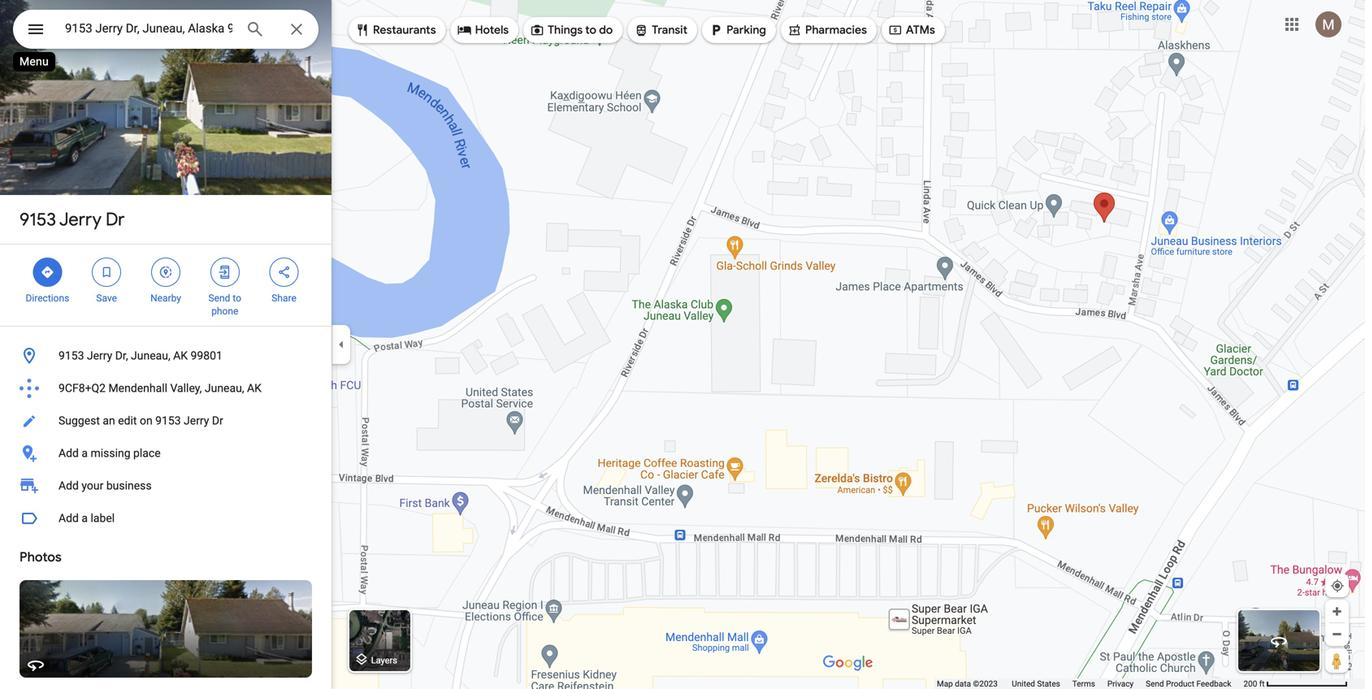Task type: vqa. For each thing, say whether or not it's contained in the screenshot.


Task type: describe. For each thing, give the bounding box(es) containing it.
to inside ' things to do'
[[586, 23, 597, 37]]

ak for 9153 jerry dr, juneau, ak 99801
[[173, 349, 188, 363]]

9153 jerry dr, juneau, ak 99801 button
[[0, 340, 332, 372]]

atms
[[906, 23, 936, 37]]

jerry for dr
[[59, 208, 102, 231]]

map
[[937, 679, 954, 689]]

united states button
[[1013, 679, 1061, 689]]

 parking
[[709, 21, 767, 39]]

hotels
[[475, 23, 509, 37]]

save
[[96, 293, 117, 304]]

200 ft button
[[1244, 679, 1349, 689]]

nearby
[[150, 293, 181, 304]]

9153 Jerry Dr, Juneau, Alaska 99801, USA field
[[13, 10, 319, 49]]

missing
[[91, 447, 131, 460]]

edit
[[118, 414, 137, 428]]


[[218, 263, 232, 281]]

an
[[103, 414, 115, 428]]

send to phone
[[209, 293, 242, 317]]

things
[[548, 23, 583, 37]]

send for send to phone
[[209, 293, 230, 304]]

valley,
[[170, 382, 202, 395]]

send product feedback button
[[1147, 679, 1232, 689]]

9153 jerry dr, juneau, ak 99801
[[59, 349, 223, 363]]

show your location image
[[1331, 579, 1346, 594]]

zoom out image
[[1332, 628, 1344, 641]]

none field inside 9153 jerry dr, juneau, alaska 99801, usa field
[[65, 19, 233, 38]]

 hotels
[[457, 21, 509, 39]]

suggest an edit on 9153 jerry dr button
[[0, 405, 332, 437]]

directions
[[26, 293, 69, 304]]

google account: madeline spawn  
(madeline.spawn@adept.ai) image
[[1316, 11, 1342, 38]]

united
[[1013, 679, 1036, 689]]


[[788, 21, 802, 39]]

add a missing place button
[[0, 437, 332, 470]]

 atms
[[889, 21, 936, 39]]

feedback
[[1197, 679, 1232, 689]]

business
[[106, 479, 152, 493]]

terms button
[[1073, 679, 1096, 689]]

200
[[1244, 679, 1258, 689]]

add a label button
[[0, 502, 332, 535]]

 button
[[13, 10, 59, 52]]


[[530, 21, 545, 39]]


[[99, 263, 114, 281]]

99801
[[191, 349, 223, 363]]


[[26, 17, 46, 41]]

suggest
[[59, 414, 100, 428]]

9153 jerry dr main content
[[0, 0, 332, 689]]

9cf8+q2
[[59, 382, 106, 395]]

a for label
[[82, 512, 88, 525]]

privacy button
[[1108, 679, 1134, 689]]

states
[[1038, 679, 1061, 689]]

add a label
[[59, 512, 115, 525]]

add for add a missing place
[[59, 447, 79, 460]]

on
[[140, 414, 153, 428]]

pharmacies
[[806, 23, 867, 37]]

label
[[91, 512, 115, 525]]

jerry for dr,
[[87, 349, 112, 363]]

share
[[272, 293, 297, 304]]


[[634, 21, 649, 39]]

9cf8+q2 mendenhall valley, juneau, ak button
[[0, 372, 332, 405]]



Task type: locate. For each thing, give the bounding box(es) containing it.
to left the do
[[586, 23, 597, 37]]

zoom in image
[[1332, 606, 1344, 618]]

collapse side panel image
[[333, 336, 350, 354]]

juneau,
[[131, 349, 171, 363], [205, 382, 244, 395]]

add inside button
[[59, 512, 79, 525]]

jerry down valley,
[[184, 414, 209, 428]]

juneau, down 99801
[[205, 382, 244, 395]]

0 horizontal spatial send
[[209, 293, 230, 304]]

a inside button
[[82, 512, 88, 525]]

 pharmacies
[[788, 21, 867, 39]]

a left missing
[[82, 447, 88, 460]]


[[889, 21, 903, 39]]

ak right valley,
[[247, 382, 262, 395]]

1 horizontal spatial 9153
[[59, 349, 84, 363]]

9cf8+q2 mendenhall valley, juneau, ak
[[59, 382, 262, 395]]

 things to do
[[530, 21, 613, 39]]

product
[[1167, 679, 1195, 689]]

1 vertical spatial jerry
[[87, 349, 112, 363]]

 transit
[[634, 21, 688, 39]]

©2023
[[974, 679, 998, 689]]

google maps element
[[0, 0, 1366, 689]]

jerry inside button
[[184, 414, 209, 428]]

your
[[82, 479, 104, 493]]

footer containing map data ©2023
[[937, 679, 1244, 689]]

add your business link
[[0, 470, 332, 502]]

actions for 9153 jerry dr region
[[0, 245, 332, 326]]

data
[[956, 679, 972, 689]]

show street view coverage image
[[1326, 649, 1350, 673]]

 search field
[[13, 10, 319, 52]]

1 a from the top
[[82, 447, 88, 460]]

0 vertical spatial ak
[[173, 349, 188, 363]]

1 horizontal spatial to
[[586, 23, 597, 37]]

to
[[586, 23, 597, 37], [233, 293, 242, 304]]

0 vertical spatial dr
[[106, 208, 125, 231]]

transit
[[652, 23, 688, 37]]

0 vertical spatial jerry
[[59, 208, 102, 231]]

 restaurants
[[355, 21, 436, 39]]

map data ©2023
[[937, 679, 1000, 689]]

1 vertical spatial ak
[[247, 382, 262, 395]]

a
[[82, 447, 88, 460], [82, 512, 88, 525]]

0 vertical spatial 9153
[[20, 208, 56, 231]]


[[159, 263, 173, 281]]

add for add your business
[[59, 479, 79, 493]]

ak inside 9153 jerry dr, juneau, ak 99801 button
[[173, 349, 188, 363]]

9153 jerry dr
[[20, 208, 125, 231]]

send for send product feedback
[[1147, 679, 1165, 689]]

to up phone
[[233, 293, 242, 304]]

dr,
[[115, 349, 128, 363]]


[[709, 21, 724, 39]]

1 vertical spatial add
[[59, 479, 79, 493]]


[[277, 263, 292, 281]]

1 vertical spatial dr
[[212, 414, 223, 428]]

restaurants
[[373, 23, 436, 37]]

jerry left dr,
[[87, 349, 112, 363]]

9153 for 9153 jerry dr, juneau, ak 99801
[[59, 349, 84, 363]]

parking
[[727, 23, 767, 37]]

add for add a label
[[59, 512, 79, 525]]

dr inside button
[[212, 414, 223, 428]]

9153 up "9cf8+q2" at bottom left
[[59, 349, 84, 363]]

0 horizontal spatial to
[[233, 293, 242, 304]]

jerry up 
[[59, 208, 102, 231]]

1 vertical spatial send
[[1147, 679, 1165, 689]]

privacy
[[1108, 679, 1134, 689]]

juneau, for dr,
[[131, 349, 171, 363]]

2 horizontal spatial 9153
[[155, 414, 181, 428]]


[[457, 21, 472, 39]]

send left product
[[1147, 679, 1165, 689]]

1 horizontal spatial dr
[[212, 414, 223, 428]]

add left label
[[59, 512, 79, 525]]

ak left 99801
[[173, 349, 188, 363]]

9153 inside button
[[155, 414, 181, 428]]

2 vertical spatial 9153
[[155, 414, 181, 428]]

send product feedback
[[1147, 679, 1232, 689]]

9153
[[20, 208, 56, 231], [59, 349, 84, 363], [155, 414, 181, 428]]

united states
[[1013, 679, 1061, 689]]

1 horizontal spatial juneau,
[[205, 382, 244, 395]]

0 horizontal spatial ak
[[173, 349, 188, 363]]

None field
[[65, 19, 233, 38]]

9153 up 
[[20, 208, 56, 231]]

1 horizontal spatial send
[[1147, 679, 1165, 689]]

jerry inside button
[[87, 349, 112, 363]]

2 vertical spatial add
[[59, 512, 79, 525]]

photos
[[20, 549, 62, 566]]

1 horizontal spatial ak
[[247, 382, 262, 395]]

9153 right on
[[155, 414, 181, 428]]

0 horizontal spatial juneau,
[[131, 349, 171, 363]]

0 vertical spatial add
[[59, 447, 79, 460]]

ak
[[173, 349, 188, 363], [247, 382, 262, 395]]

dr up 
[[106, 208, 125, 231]]

0 vertical spatial juneau,
[[131, 349, 171, 363]]

ak inside 9cf8+q2 mendenhall valley, juneau, ak button
[[247, 382, 262, 395]]


[[40, 263, 55, 281]]

add your business
[[59, 479, 152, 493]]

dr down 9cf8+q2 mendenhall valley, juneau, ak button
[[212, 414, 223, 428]]

jerry
[[59, 208, 102, 231], [87, 349, 112, 363], [184, 414, 209, 428]]

footer inside google maps element
[[937, 679, 1244, 689]]

layers
[[371, 656, 398, 666]]

dr
[[106, 208, 125, 231], [212, 414, 223, 428]]

2 vertical spatial jerry
[[184, 414, 209, 428]]

mendenhall
[[109, 382, 167, 395]]

add
[[59, 447, 79, 460], [59, 479, 79, 493], [59, 512, 79, 525]]

0 vertical spatial send
[[209, 293, 230, 304]]

do
[[599, 23, 613, 37]]

0 vertical spatial a
[[82, 447, 88, 460]]

0 horizontal spatial dr
[[106, 208, 125, 231]]

a inside button
[[82, 447, 88, 460]]

add inside button
[[59, 447, 79, 460]]

send inside the send to phone
[[209, 293, 230, 304]]

a left label
[[82, 512, 88, 525]]

9153 for 9153 jerry dr
[[20, 208, 56, 231]]

juneau, right dr,
[[131, 349, 171, 363]]

terms
[[1073, 679, 1096, 689]]

1 vertical spatial a
[[82, 512, 88, 525]]

1 add from the top
[[59, 447, 79, 460]]

200 ft
[[1244, 679, 1266, 689]]

1 vertical spatial 9153
[[59, 349, 84, 363]]

ft
[[1260, 679, 1266, 689]]

footer
[[937, 679, 1244, 689]]

9153 inside button
[[59, 349, 84, 363]]

to inside the send to phone
[[233, 293, 242, 304]]

send up phone
[[209, 293, 230, 304]]

add a missing place
[[59, 447, 161, 460]]


[[355, 21, 370, 39]]

suggest an edit on 9153 jerry dr
[[59, 414, 223, 428]]

2 a from the top
[[82, 512, 88, 525]]

place
[[133, 447, 161, 460]]

street view image
[[1270, 632, 1290, 651]]

0 horizontal spatial 9153
[[20, 208, 56, 231]]

0 vertical spatial to
[[586, 23, 597, 37]]

2 add from the top
[[59, 479, 79, 493]]

send
[[209, 293, 230, 304], [1147, 679, 1165, 689]]

juneau, for valley,
[[205, 382, 244, 395]]

a for missing
[[82, 447, 88, 460]]

3 add from the top
[[59, 512, 79, 525]]

send inside 'button'
[[1147, 679, 1165, 689]]

ak for 9cf8+q2 mendenhall valley, juneau, ak
[[247, 382, 262, 395]]

1 vertical spatial to
[[233, 293, 242, 304]]

phone
[[212, 306, 239, 317]]

1 vertical spatial juneau,
[[205, 382, 244, 395]]

add down 'suggest'
[[59, 447, 79, 460]]

add left your
[[59, 479, 79, 493]]



